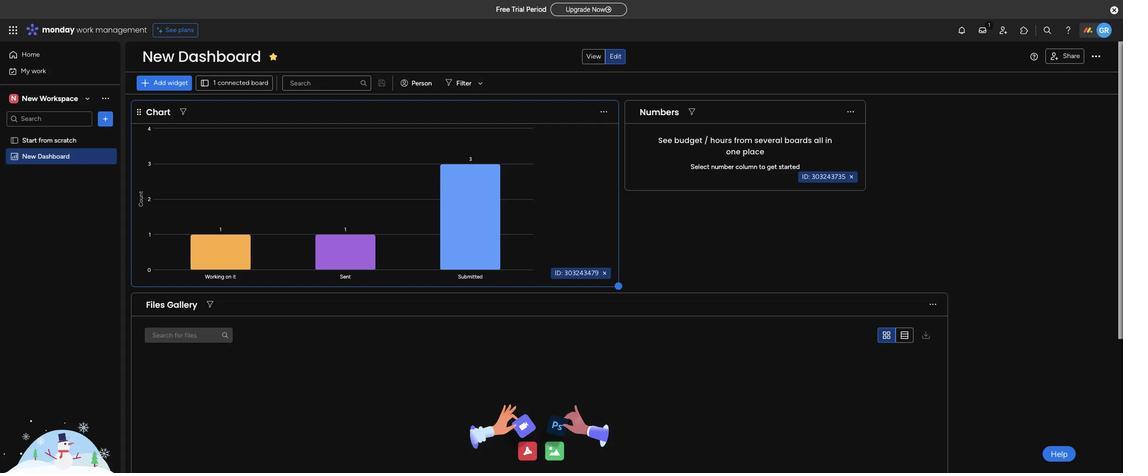 Task type: describe. For each thing, give the bounding box(es) containing it.
management
[[95, 25, 147, 35]]

0 vertical spatial more dots image
[[847, 109, 854, 116]]

hours
[[710, 135, 732, 146]]

id: 303243479 element
[[551, 268, 611, 279]]

to
[[759, 163, 765, 171]]

files gallery
[[146, 299, 197, 311]]

share
[[1063, 52, 1080, 60]]

menu image
[[1030, 53, 1038, 61]]

budget
[[674, 135, 702, 146]]

upgrade now link
[[550, 3, 627, 16]]

help button
[[1043, 447, 1076, 462]]

person button
[[397, 76, 438, 91]]

dashboard inside banner
[[178, 46, 261, 67]]

see budget / hours from several boards all in one place
[[658, 135, 832, 157]]

inbox image
[[978, 26, 987, 35]]

workspace image
[[9, 93, 18, 104]]

dashboard inside list box
[[38, 153, 70, 161]]

display modes group
[[582, 49, 626, 64]]

from inside list box
[[39, 136, 53, 144]]

public board image
[[10, 136, 19, 145]]

widget
[[168, 79, 188, 87]]

search image
[[360, 79, 367, 87]]

options image
[[101, 114, 110, 124]]

see plans button
[[153, 23, 198, 37]]

303243735
[[812, 173, 846, 181]]

add widget
[[154, 79, 188, 87]]

start
[[22, 136, 37, 144]]

dapulse close image
[[1110, 6, 1118, 15]]

period
[[526, 5, 546, 14]]

upgrade
[[566, 6, 590, 13]]

help image
[[1064, 26, 1073, 35]]

work for my
[[32, 67, 46, 75]]

more options image
[[1092, 52, 1100, 61]]

view
[[586, 52, 601, 61]]

select number column to get started
[[691, 163, 800, 171]]

303243479
[[564, 270, 599, 278]]

workspace selection element
[[9, 93, 79, 104]]

search image
[[221, 332, 229, 340]]

n
[[11, 94, 16, 102]]

apps image
[[1020, 26, 1029, 35]]

now
[[592, 6, 605, 13]]

Search in workspace field
[[20, 113, 79, 124]]

id: 303243479
[[555, 270, 599, 278]]

one
[[726, 147, 741, 157]]

dapulse drag handle 3 image
[[137, 109, 141, 116]]

numbers
[[640, 106, 679, 118]]

started
[[779, 163, 800, 171]]

arrow down image
[[475, 78, 486, 89]]

id: 303243735 element
[[798, 172, 858, 183]]

home button
[[6, 47, 102, 62]]

start from scratch
[[22, 136, 76, 144]]

get
[[767, 163, 777, 171]]

see for see budget / hours from several boards all in one place
[[658, 135, 672, 146]]

gallery layout group
[[878, 328, 914, 344]]

see for see plans
[[165, 26, 177, 34]]

number
[[711, 163, 734, 171]]

board
[[251, 79, 268, 87]]

boards
[[785, 135, 812, 146]]

1
[[213, 79, 216, 87]]

1 vertical spatial more dots image
[[930, 301, 936, 309]]

more dots image
[[601, 109, 607, 116]]

id: for chart
[[555, 270, 563, 278]]

edit button
[[605, 49, 626, 64]]

filter
[[456, 79, 471, 87]]

gallery
[[167, 299, 197, 311]]

select product image
[[9, 26, 18, 35]]

place
[[743, 147, 764, 157]]

new dashboard inside new dashboard banner
[[142, 46, 261, 67]]

workspace options image
[[101, 94, 110, 103]]

lottie animation image
[[0, 378, 121, 474]]



Task type: vqa. For each thing, say whether or not it's contained in the screenshot.
the leftmost Working
no



Task type: locate. For each thing, give the bounding box(es) containing it.
0 horizontal spatial new dashboard
[[22, 153, 70, 161]]

id:
[[802, 173, 810, 181], [555, 270, 563, 278]]

edit
[[610, 52, 622, 61]]

trial
[[512, 5, 525, 14]]

from
[[734, 135, 752, 146], [39, 136, 53, 144]]

see inside 'button'
[[165, 26, 177, 34]]

0 horizontal spatial dashboard
[[38, 153, 70, 161]]

see inside see budget / hours from several boards all in one place
[[658, 135, 672, 146]]

select
[[691, 163, 710, 171]]

None search field
[[282, 76, 371, 91], [145, 328, 233, 343], [282, 76, 371, 91]]

1 horizontal spatial more dots image
[[930, 301, 936, 309]]

0 vertical spatial dashboard
[[178, 46, 261, 67]]

work right monday on the left top of the page
[[76, 25, 93, 35]]

1 horizontal spatial new dashboard
[[142, 46, 261, 67]]

id: 303243735
[[802, 173, 846, 181]]

new up the add in the top left of the page
[[142, 46, 174, 67]]

1 horizontal spatial id:
[[802, 173, 810, 181]]

1 vertical spatial dashboard
[[38, 153, 70, 161]]

1 vertical spatial new
[[22, 94, 38, 103]]

plans
[[178, 26, 194, 34]]

work for monday
[[76, 25, 93, 35]]

id: left '303243479'
[[555, 270, 563, 278]]

1 horizontal spatial see
[[658, 135, 672, 146]]

1 horizontal spatial v2 funnel image
[[207, 301, 213, 309]]

new dashboard down start from scratch
[[22, 153, 70, 161]]

dashboard up 1
[[178, 46, 261, 67]]

/
[[704, 135, 708, 146]]

search everything image
[[1043, 26, 1052, 35]]

notifications image
[[957, 26, 967, 35]]

person
[[412, 79, 432, 87]]

v2 funnel image
[[689, 109, 695, 116]]

in
[[825, 135, 832, 146]]

home
[[22, 51, 40, 59]]

from inside see budget / hours from several boards all in one place
[[734, 135, 752, 146]]

dapulse rightstroke image
[[605, 6, 611, 13]]

1 connected board
[[213, 79, 268, 87]]

monday
[[42, 25, 75, 35]]

option
[[0, 132, 121, 134]]

view button
[[582, 49, 605, 64]]

0 vertical spatial see
[[165, 26, 177, 34]]

see left budget
[[658, 135, 672, 146]]

id: inside id: 303243735 element
[[802, 173, 810, 181]]

1 vertical spatial v2 funnel image
[[207, 301, 213, 309]]

work right 'my'
[[32, 67, 46, 75]]

1 vertical spatial new dashboard
[[22, 153, 70, 161]]

id: for numbers
[[802, 173, 810, 181]]

list box containing start from scratch
[[0, 131, 121, 292]]

2 vertical spatial new
[[22, 153, 36, 161]]

0 horizontal spatial work
[[32, 67, 46, 75]]

0 vertical spatial v2 funnel image
[[180, 109, 186, 116]]

my work
[[21, 67, 46, 75]]

1 horizontal spatial work
[[76, 25, 93, 35]]

from up one
[[734, 135, 752, 146]]

0 horizontal spatial more dots image
[[847, 109, 854, 116]]

new dashboard up 1
[[142, 46, 261, 67]]

public dashboard image
[[10, 152, 19, 161]]

new right n
[[22, 94, 38, 103]]

v2 funnel image right the gallery
[[207, 301, 213, 309]]

0 horizontal spatial id:
[[555, 270, 563, 278]]

files
[[146, 299, 165, 311]]

add widget button
[[137, 76, 192, 91]]

my
[[21, 67, 30, 75]]

v2 funnel image
[[180, 109, 186, 116], [207, 301, 213, 309]]

work inside button
[[32, 67, 46, 75]]

1 connected board button
[[196, 76, 273, 91]]

id: inside "id: 303243479" "element"
[[555, 270, 563, 278]]

see left plans
[[165, 26, 177, 34]]

add
[[154, 79, 166, 87]]

upgrade now
[[566, 6, 605, 13]]

free trial period
[[496, 5, 546, 14]]

dashboard
[[178, 46, 261, 67], [38, 153, 70, 161]]

0 horizontal spatial from
[[39, 136, 53, 144]]

lottie animation element
[[0, 378, 121, 474]]

new workspace
[[22, 94, 78, 103]]

list box
[[0, 131, 121, 292]]

0 vertical spatial work
[[76, 25, 93, 35]]

new dashboard inside list box
[[22, 153, 70, 161]]

0 horizontal spatial see
[[165, 26, 177, 34]]

0 vertical spatial new dashboard
[[142, 46, 261, 67]]

1 image
[[985, 19, 994, 30]]

new dashboard banner
[[125, 42, 1118, 95]]

1 horizontal spatial dashboard
[[178, 46, 261, 67]]

new dashboard
[[142, 46, 261, 67], [22, 153, 70, 161]]

1 horizontal spatial from
[[734, 135, 752, 146]]

new for 'public dashboard' image
[[22, 153, 36, 161]]

see
[[165, 26, 177, 34], [658, 135, 672, 146]]

monday work management
[[42, 25, 147, 35]]

new right 'public dashboard' image
[[22, 153, 36, 161]]

1 vertical spatial id:
[[555, 270, 563, 278]]

several
[[754, 135, 783, 146]]

free
[[496, 5, 510, 14]]

id: left 303243735
[[802, 173, 810, 181]]

1 vertical spatial work
[[32, 67, 46, 75]]

more dots image
[[847, 109, 854, 116], [930, 301, 936, 309]]

help
[[1051, 450, 1068, 459]]

none search field search
[[145, 328, 233, 343]]

remove from favorites image
[[269, 52, 278, 61]]

new for workspace icon
[[22, 94, 38, 103]]

chart
[[146, 106, 170, 118]]

new inside workspace selection element
[[22, 94, 38, 103]]

see plans
[[165, 26, 194, 34]]

remove image
[[601, 270, 609, 278]]

invite members image
[[999, 26, 1008, 35]]

new inside banner
[[142, 46, 174, 67]]

all
[[814, 135, 823, 146]]

workspace
[[40, 94, 78, 103]]

New Dashboard field
[[140, 46, 263, 67]]

column
[[736, 163, 757, 171]]

filter button
[[441, 76, 486, 91]]

connected
[[218, 79, 250, 87]]

dashboard down start from scratch
[[38, 153, 70, 161]]

my work button
[[6, 64, 102, 79]]

Filter dashboard by text search field
[[282, 76, 371, 91]]

1 vertical spatial see
[[658, 135, 672, 146]]

work
[[76, 25, 93, 35], [32, 67, 46, 75]]

new
[[142, 46, 174, 67], [22, 94, 38, 103], [22, 153, 36, 161]]

new inside list box
[[22, 153, 36, 161]]

v2 funnel image right chart
[[180, 109, 186, 116]]

0 vertical spatial new
[[142, 46, 174, 67]]

0 horizontal spatial v2 funnel image
[[180, 109, 186, 116]]

greg robinson image
[[1097, 23, 1112, 38]]

from right start
[[39, 136, 53, 144]]

0 vertical spatial id:
[[802, 173, 810, 181]]

scratch
[[54, 136, 76, 144]]

share button
[[1046, 49, 1084, 64]]

remove image
[[848, 174, 855, 181]]



